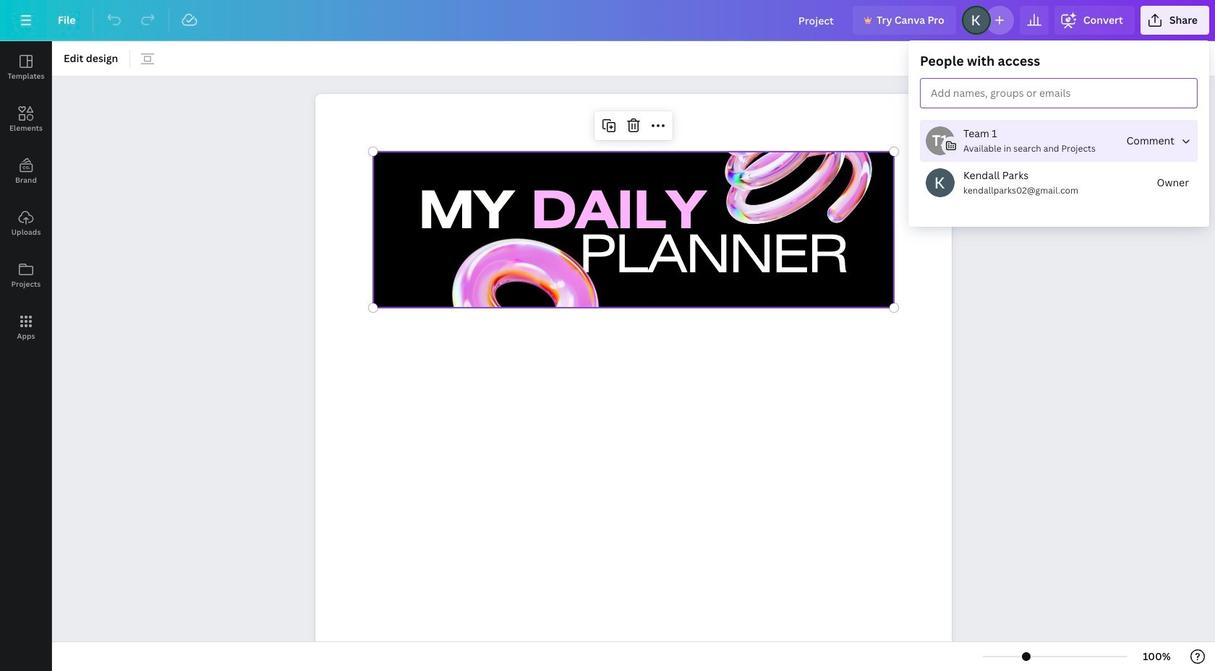 Task type: describe. For each thing, give the bounding box(es) containing it.
team 1 image
[[926, 127, 955, 155]]

Design title text field
[[787, 6, 847, 35]]

Add names, groups or emails text field
[[925, 83, 1071, 104]]

main menu bar
[[0, 0, 1215, 41]]

team 1 element
[[926, 127, 955, 155]]



Task type: locate. For each thing, give the bounding box(es) containing it.
group
[[920, 52, 1198, 216]]

Can comment button
[[1121, 127, 1198, 155]]

side panel tab list
[[0, 41, 52, 354]]

Zoom button
[[1133, 646, 1180, 669]]

None text field
[[315, 86, 952, 672]]



Task type: vqa. For each thing, say whether or not it's contained in the screenshot.
Add names, groups or emails text field
yes



